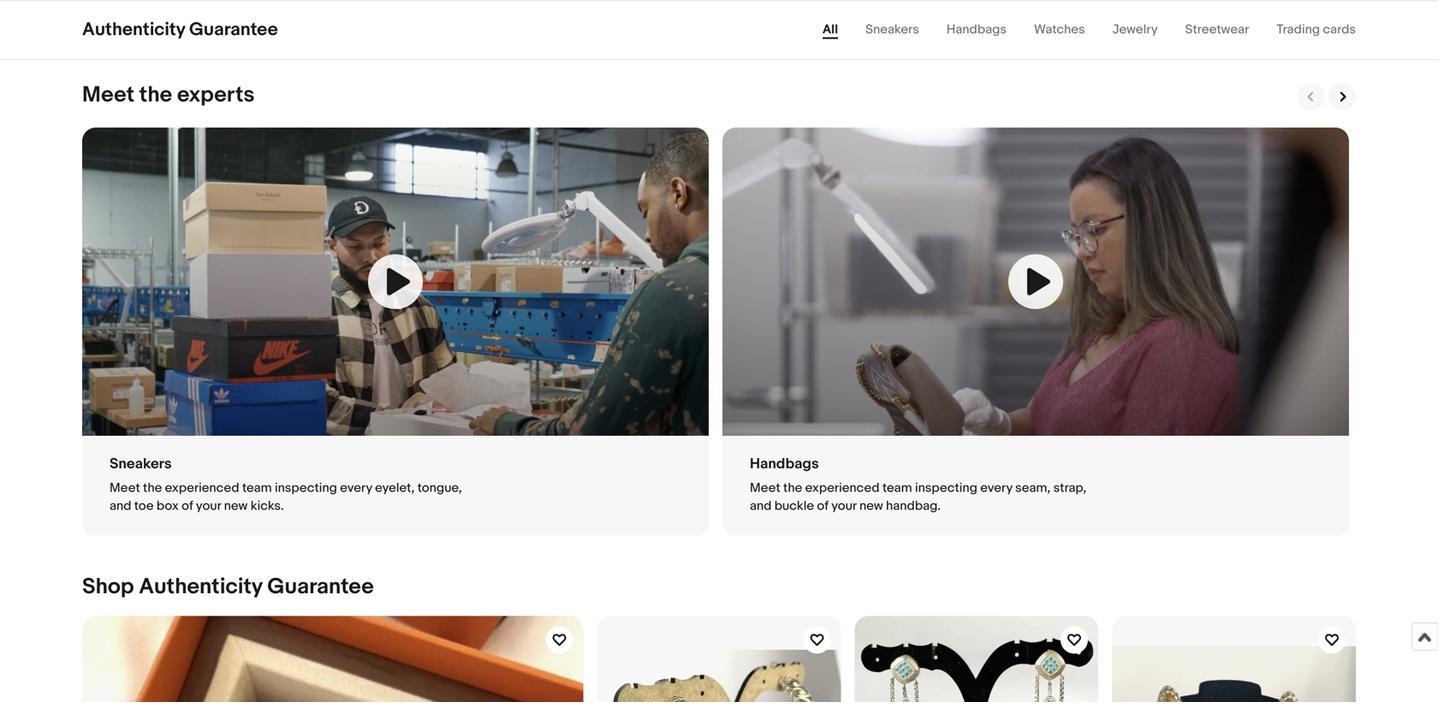 Task type: describe. For each thing, give the bounding box(es) containing it.
box
[[157, 498, 179, 514]]

1 vertical spatial guarantee
[[267, 574, 374, 600]]

meet the experts
[[82, 82, 255, 108]]

eyelet,
[[375, 480, 415, 496]]

ebay authenticy guarantee sneakers video image
[[82, 128, 709, 436]]

every for handbags
[[981, 480, 1013, 496]]

inspecting for handbags
[[916, 480, 978, 496]]

shop
[[82, 574, 134, 600]]

handbag.
[[886, 498, 941, 514]]

jewelry
[[1113, 22, 1158, 37]]

new inside handbags meet the experienced team inspecting every seam, strap, and buckle of your new handbag.
[[860, 498, 884, 514]]

trading
[[1277, 22, 1321, 37]]

team for handbags
[[883, 480, 913, 496]]

handbags meet the experienced team inspecting every seam, strap, and buckle of your new handbag.
[[750, 455, 1087, 514]]

kicks.
[[251, 498, 284, 514]]

all
[[823, 22, 839, 37]]

meet for handbags
[[750, 480, 781, 496]]

your inside sneakers meet the experienced team inspecting every eyelet, tongue, and toe box of your new kicks.
[[196, 498, 221, 514]]

carousel navigation element
[[1295, 83, 1357, 110]]

buckle
[[775, 498, 815, 514]]

authenticity guarantee
[[82, 18, 278, 41]]

streetwear link
[[1186, 22, 1250, 37]]

the for sneakers
[[143, 480, 162, 496]]

inspecting for sneakers
[[275, 480, 337, 496]]

toe
[[134, 498, 154, 514]]

handbags for handbags
[[947, 22, 1007, 37]]

and for handbags
[[750, 498, 772, 514]]

watches
[[1035, 22, 1086, 37]]

sneakers for sneakers
[[866, 22, 920, 37]]

tongue,
[[418, 480, 462, 496]]

trading cards
[[1277, 22, 1357, 37]]

the for handbags
[[784, 480, 803, 496]]

0 vertical spatial authenticity
[[82, 18, 185, 41]]

watches link
[[1035, 22, 1086, 37]]

experienced for sneakers
[[165, 480, 239, 496]]



Task type: vqa. For each thing, say whether or not it's contained in the screenshot.
cards at the right top of the page
yes



Task type: locate. For each thing, give the bounding box(es) containing it.
ebay authenticy guarantee handbags video image
[[723, 128, 1350, 436]]

the left experts
[[139, 82, 172, 108]]

meet inside handbags meet the experienced team inspecting every seam, strap, and buckle of your new handbag.
[[750, 480, 781, 496]]

authenticity
[[82, 18, 185, 41], [139, 574, 263, 600]]

experts
[[177, 82, 255, 108]]

1 every from the left
[[340, 480, 372, 496]]

new left the 'handbag.'
[[860, 498, 884, 514]]

and left buckle
[[750, 498, 772, 514]]

2 group from the top
[[82, 124, 1357, 537]]

your
[[196, 498, 221, 514], [832, 498, 857, 514]]

0 vertical spatial group
[[82, 0, 1357, 20]]

meet inside sneakers meet the experienced team inspecting every eyelet, tongue, and toe box of your new kicks.
[[110, 480, 140, 496]]

0 horizontal spatial handbags
[[750, 455, 819, 473]]

1 horizontal spatial experienced
[[806, 480, 880, 496]]

0 horizontal spatial every
[[340, 480, 372, 496]]

handbags
[[947, 22, 1007, 37], [750, 455, 819, 473]]

1 of from the left
[[182, 498, 193, 514]]

0 horizontal spatial experienced
[[165, 480, 239, 496]]

group
[[82, 0, 1357, 20], [82, 124, 1357, 537]]

sneakers for sneakers meet the experienced team inspecting every eyelet, tongue, and toe box of your new kicks.
[[110, 455, 172, 473]]

1 experienced from the left
[[165, 480, 239, 496]]

of right buckle
[[817, 498, 829, 514]]

1 group from the top
[[82, 0, 1357, 20]]

of inside handbags meet the experienced team inspecting every seam, strap, and buckle of your new handbag.
[[817, 498, 829, 514]]

0 horizontal spatial and
[[110, 498, 131, 514]]

1 vertical spatial group
[[82, 124, 1357, 537]]

the
[[139, 82, 172, 108], [143, 480, 162, 496], [784, 480, 803, 496]]

0 vertical spatial handbags
[[947, 22, 1007, 37]]

the inside sneakers meet the experienced team inspecting every eyelet, tongue, and toe box of your new kicks.
[[143, 480, 162, 496]]

0 vertical spatial guarantee
[[189, 18, 278, 41]]

the up toe
[[143, 480, 162, 496]]

new inside sneakers meet the experienced team inspecting every eyelet, tongue, and toe box of your new kicks.
[[224, 498, 248, 514]]

your right box
[[196, 498, 221, 514]]

seam,
[[1016, 480, 1051, 496]]

0 horizontal spatial your
[[196, 498, 221, 514]]

the up buckle
[[784, 480, 803, 496]]

all link
[[823, 22, 839, 39]]

0 horizontal spatial inspecting
[[275, 480, 337, 496]]

of
[[182, 498, 193, 514], [817, 498, 829, 514]]

shop authenticity guarantee
[[82, 574, 374, 600]]

and
[[110, 498, 131, 514], [750, 498, 772, 514]]

0 horizontal spatial of
[[182, 498, 193, 514]]

1 horizontal spatial every
[[981, 480, 1013, 496]]

and inside sneakers meet the experienced team inspecting every eyelet, tongue, and toe box of your new kicks.
[[110, 498, 131, 514]]

team
[[242, 480, 272, 496], [883, 480, 913, 496]]

handbags for handbags meet the experienced team inspecting every seam, strap, and buckle of your new handbag.
[[750, 455, 819, 473]]

team for sneakers
[[242, 480, 272, 496]]

1 horizontal spatial new
[[860, 498, 884, 514]]

inspecting
[[275, 480, 337, 496], [916, 480, 978, 496]]

handbags link
[[947, 22, 1007, 37]]

every left eyelet,
[[340, 480, 372, 496]]

every left seam,
[[981, 480, 1013, 496]]

1 horizontal spatial of
[[817, 498, 829, 514]]

new left kicks. in the left bottom of the page
[[224, 498, 248, 514]]

new
[[224, 498, 248, 514], [860, 498, 884, 514]]

1 team from the left
[[242, 480, 272, 496]]

team up kicks. in the left bottom of the page
[[242, 480, 272, 496]]

inspecting inside sneakers meet the experienced team inspecting every eyelet, tongue, and toe box of your new kicks.
[[275, 480, 337, 496]]

inspecting up the 'handbag.'
[[916, 480, 978, 496]]

0 horizontal spatial team
[[242, 480, 272, 496]]

of right box
[[182, 498, 193, 514]]

1 horizontal spatial team
[[883, 480, 913, 496]]

every
[[340, 480, 372, 496], [981, 480, 1013, 496]]

sneakers link
[[866, 22, 920, 37]]

and for sneakers
[[110, 498, 131, 514]]

cards
[[1324, 22, 1357, 37]]

strap,
[[1054, 480, 1087, 496]]

1 horizontal spatial your
[[832, 498, 857, 514]]

meet
[[82, 82, 135, 108], [110, 480, 140, 496], [750, 480, 781, 496]]

team inside sneakers meet the experienced team inspecting every eyelet, tongue, and toe box of your new kicks.
[[242, 480, 272, 496]]

2 of from the left
[[817, 498, 829, 514]]

experienced
[[165, 480, 239, 496], [806, 480, 880, 496]]

next image
[[1335, 89, 1351, 104]]

1 horizontal spatial inspecting
[[916, 480, 978, 496]]

2 team from the left
[[883, 480, 913, 496]]

previous image
[[1304, 89, 1320, 104]]

2 new from the left
[[860, 498, 884, 514]]

2 experienced from the left
[[806, 480, 880, 496]]

1 inspecting from the left
[[275, 480, 337, 496]]

inspecting inside handbags meet the experienced team inspecting every seam, strap, and buckle of your new handbag.
[[916, 480, 978, 496]]

every inside handbags meet the experienced team inspecting every seam, strap, and buckle of your new handbag.
[[981, 480, 1013, 496]]

0 vertical spatial sneakers
[[866, 22, 920, 37]]

1 vertical spatial handbags
[[750, 455, 819, 473]]

2 inspecting from the left
[[916, 480, 978, 496]]

inspecting up kicks. in the left bottom of the page
[[275, 480, 337, 496]]

team inside handbags meet the experienced team inspecting every seam, strap, and buckle of your new handbag.
[[883, 480, 913, 496]]

sneakers
[[866, 22, 920, 37], [110, 455, 172, 473]]

experienced for handbags
[[806, 480, 880, 496]]

0 horizontal spatial new
[[224, 498, 248, 514]]

1 vertical spatial authenticity
[[139, 574, 263, 600]]

1 and from the left
[[110, 498, 131, 514]]

team up the 'handbag.'
[[883, 480, 913, 496]]

experienced inside handbags meet the experienced team inspecting every seam, strap, and buckle of your new handbag.
[[806, 480, 880, 496]]

guarantee
[[189, 18, 278, 41], [267, 574, 374, 600]]

meet for sneakers
[[110, 480, 140, 496]]

and left toe
[[110, 498, 131, 514]]

sneakers meet the experienced team inspecting every eyelet, tongue, and toe box of your new kicks.
[[110, 455, 462, 514]]

sneakers up toe
[[110, 455, 172, 473]]

group for authenticity guarantee
[[82, 0, 1357, 20]]

1 vertical spatial sneakers
[[110, 455, 172, 473]]

every for sneakers
[[340, 480, 372, 496]]

sneakers right the all on the top
[[866, 22, 920, 37]]

the inside handbags meet the experienced team inspecting every seam, strap, and buckle of your new handbag.
[[784, 480, 803, 496]]

handbags left watches
[[947, 22, 1007, 37]]

group containing sneakers
[[82, 124, 1357, 537]]

2 every from the left
[[981, 480, 1013, 496]]

1 new from the left
[[224, 498, 248, 514]]

handbags inside handbags meet the experienced team inspecting every seam, strap, and buckle of your new handbag.
[[750, 455, 819, 473]]

and inside handbags meet the experienced team inspecting every seam, strap, and buckle of your new handbag.
[[750, 498, 772, 514]]

1 horizontal spatial and
[[750, 498, 772, 514]]

your right buckle
[[832, 498, 857, 514]]

experienced up buckle
[[806, 480, 880, 496]]

0 horizontal spatial sneakers
[[110, 455, 172, 473]]

experienced inside sneakers meet the experienced team inspecting every eyelet, tongue, and toe box of your new kicks.
[[165, 480, 239, 496]]

trading cards link
[[1277, 22, 1357, 37]]

experienced up box
[[165, 480, 239, 496]]

group for meet the experts
[[82, 124, 1357, 537]]

your inside handbags meet the experienced team inspecting every seam, strap, and buckle of your new handbag.
[[832, 498, 857, 514]]

2 your from the left
[[832, 498, 857, 514]]

sneakers inside sneakers meet the experienced team inspecting every eyelet, tongue, and toe box of your new kicks.
[[110, 455, 172, 473]]

2 and from the left
[[750, 498, 772, 514]]

1 your from the left
[[196, 498, 221, 514]]

1 horizontal spatial sneakers
[[866, 22, 920, 37]]

of inside sneakers meet the experienced team inspecting every eyelet, tongue, and toe box of your new kicks.
[[182, 498, 193, 514]]

jewelry link
[[1113, 22, 1158, 37]]

streetwear
[[1186, 22, 1250, 37]]

1 horizontal spatial handbags
[[947, 22, 1007, 37]]

every inside sneakers meet the experienced team inspecting every eyelet, tongue, and toe box of your new kicks.
[[340, 480, 372, 496]]

handbags up buckle
[[750, 455, 819, 473]]



